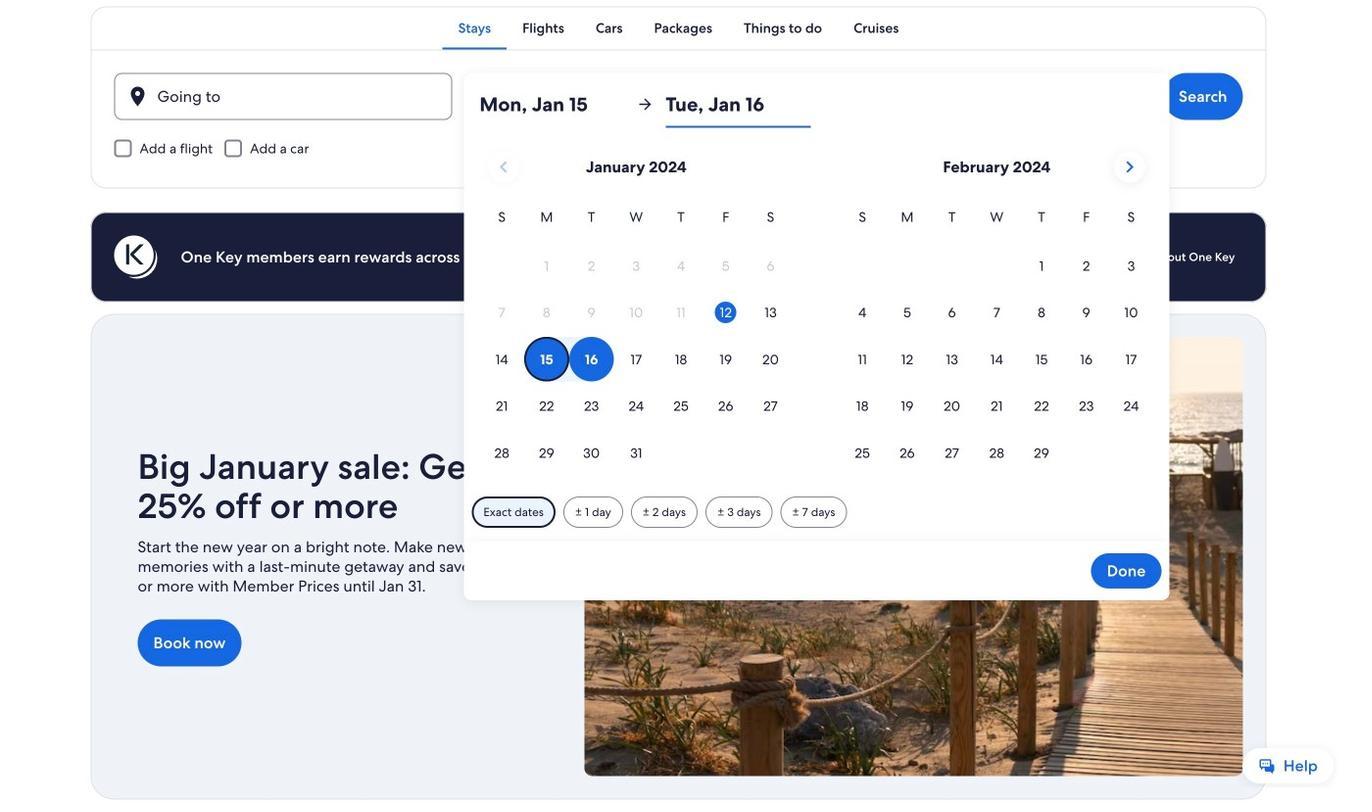 Task type: describe. For each thing, give the bounding box(es) containing it.
previous month image
[[492, 155, 516, 179]]

directional image
[[637, 96, 654, 113]]

february 2024 element
[[840, 206, 1154, 478]]



Task type: locate. For each thing, give the bounding box(es) containing it.
application
[[480, 144, 1154, 478]]

next month image
[[1118, 155, 1142, 179]]

january 2024 element
[[480, 206, 793, 478]]

today element
[[715, 302, 737, 324]]

tab list
[[91, 6, 1267, 50]]



Task type: vqa. For each thing, say whether or not it's contained in the screenshot.
Sign in link
no



